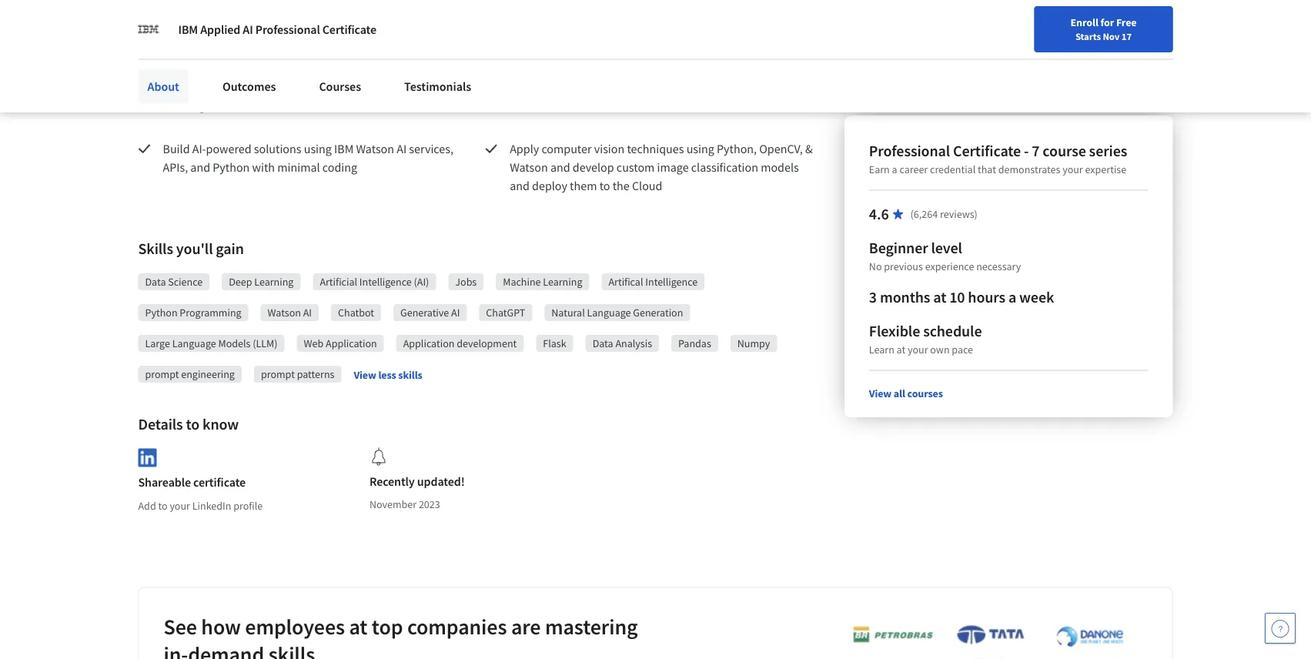 Task type: locate. For each thing, give the bounding box(es) containing it.
language for natural
[[587, 306, 631, 320]]

view all courses link
[[869, 387, 943, 400]]

1 vertical spatial python
[[145, 306, 178, 320]]

the
[[226, 61, 243, 76], [613, 178, 630, 193]]

1 vertical spatial learning,
[[163, 98, 208, 113]]

skills inside see how employees at top companies are mastering in-demand skills
[[268, 641, 315, 659]]

models
[[761, 159, 799, 175]]

1 horizontal spatial learning
[[543, 275, 583, 289]]

0 vertical spatial data
[[145, 275, 166, 289]]

intelligence up generation on the top of the page
[[646, 275, 698, 289]]

demonstrates
[[999, 162, 1061, 176]]

using for minimal
[[304, 141, 332, 156]]

certificate inside the professional certificate - 7 course series earn a career credential that demonstrates your expertise
[[953, 141, 1021, 161]]

beginner level no previous experience necessary
[[869, 238, 1021, 273]]

7
[[1032, 141, 1040, 161]]

the down custom
[[613, 178, 630, 193]]

development
[[457, 337, 517, 350]]

1 vertical spatial the
[[613, 178, 630, 193]]

1 vertical spatial professional
[[869, 141, 950, 161]]

powered
[[206, 141, 252, 156]]

a right earn
[[892, 162, 898, 176]]

0 vertical spatial watson
[[356, 141, 394, 156]]

at left '10'
[[934, 288, 947, 307]]

a
[[892, 162, 898, 176], [1009, 288, 1017, 307]]

certificate up its
[[322, 22, 377, 37]]

python
[[213, 159, 250, 175], [145, 306, 178, 320]]

0 vertical spatial view
[[354, 368, 376, 382]]

skills down employees
[[268, 641, 315, 659]]

professional
[[255, 22, 320, 37], [869, 141, 950, 161]]

learning up natural
[[543, 275, 583, 289]]

skills
[[398, 368, 423, 382], [268, 641, 315, 659]]

large language models (llm)
[[145, 337, 278, 350]]

view left all
[[869, 387, 892, 400]]

web
[[304, 337, 324, 350]]

1 using from the left
[[304, 141, 332, 156]]

data left analysis
[[593, 337, 613, 350]]

0 vertical spatial to
[[600, 178, 610, 193]]

you'll up understand
[[175, 27, 212, 46]]

skills right less
[[398, 368, 423, 382]]

to right add
[[158, 499, 168, 513]]

intelligence for artificial
[[359, 275, 412, 289]]

0 horizontal spatial intelligence
[[359, 275, 412, 289]]

1 horizontal spatial the
[[613, 178, 630, 193]]

2 using from the left
[[687, 141, 714, 156]]

1 horizontal spatial learning,
[[359, 79, 404, 95]]

1 horizontal spatial a
[[1009, 288, 1017, 307]]

about
[[147, 79, 179, 94]]

0 vertical spatial skills
[[398, 368, 423, 382]]

1 vertical spatial language
[[172, 337, 216, 350]]

0 horizontal spatial learning
[[254, 275, 294, 289]]

using inside build ai-powered solutions using ibm watson ai services, apis, and python with minimal coding
[[304, 141, 332, 156]]

analysis
[[616, 337, 652, 350]]

using
[[304, 141, 332, 156], [687, 141, 714, 156]]

python,
[[717, 141, 757, 156]]

1 horizontal spatial certificate
[[953, 141, 1021, 161]]

professional up career
[[869, 141, 950, 161]]

1 vertical spatial your
[[908, 343, 928, 357]]

language up data analysis
[[587, 306, 631, 320]]

1 horizontal spatial intelligence
[[646, 275, 698, 289]]

learning
[[254, 275, 294, 289], [543, 275, 583, 289]]

1 vertical spatial to
[[186, 415, 200, 434]]

0 vertical spatial language
[[587, 306, 631, 320]]

1 vertical spatial certificate
[[953, 141, 1021, 161]]

beginner
[[869, 238, 928, 258]]

2 vertical spatial to
[[158, 499, 168, 513]]

ai right generative
[[451, 306, 460, 320]]

view for view less skills
[[354, 368, 376, 382]]

natural language generation
[[552, 306, 683, 320]]

1 horizontal spatial python
[[213, 159, 250, 175]]

watson up (llm)
[[268, 306, 301, 320]]

0 vertical spatial learning,
[[359, 79, 404, 95]]

0 horizontal spatial the
[[226, 61, 243, 76]]

data analysis
[[593, 337, 652, 350]]

1 horizontal spatial your
[[908, 343, 928, 357]]

python inside build ai-powered solutions using ibm watson ai services, apis, and python with minimal coding
[[213, 159, 250, 175]]

0 vertical spatial you'll
[[175, 27, 212, 46]]

at right learn
[[897, 343, 906, 357]]

None search field
[[219, 10, 589, 40]]

months
[[880, 288, 931, 307]]

1 horizontal spatial using
[[687, 141, 714, 156]]

0 horizontal spatial watson
[[268, 306, 301, 320]]

skills inside button
[[398, 368, 423, 382]]

data left science
[[145, 275, 166, 289]]

of
[[298, 61, 308, 76]]

generative
[[400, 306, 449, 320]]

less
[[378, 368, 396, 382]]

(ai)
[[414, 275, 429, 289]]

2 vertical spatial your
[[170, 499, 190, 513]]

1 vertical spatial skills
[[268, 641, 315, 659]]

0 horizontal spatial prompt
[[145, 367, 179, 381]]

0 horizontal spatial at
[[349, 613, 368, 640]]

intelligence for artifical
[[646, 275, 698, 289]]

0 horizontal spatial application
[[326, 337, 377, 350]]

to right them
[[600, 178, 610, 193]]

previous
[[884, 260, 923, 273]]

testimonials link
[[395, 69, 481, 103]]

and down ai-
[[190, 159, 210, 175]]

0 vertical spatial python
[[213, 159, 250, 175]]

the inside apply computer vision techniques using python, opencv, & watson and develop custom image classification models and deploy them to the cloud
[[613, 178, 630, 193]]

your left own
[[908, 343, 928, 357]]

1 vertical spatial a
[[1009, 288, 1017, 307]]

2023
[[419, 497, 440, 511]]

0 horizontal spatial to
[[158, 499, 168, 513]]

demand
[[188, 641, 264, 659]]

models
[[218, 337, 251, 350]]

0 horizontal spatial ibm
[[178, 22, 198, 37]]

0 vertical spatial a
[[892, 162, 898, 176]]

solutions
[[254, 141, 301, 156]]

prompt down large
[[145, 367, 179, 381]]

1 horizontal spatial to
[[186, 415, 200, 434]]

2 intelligence from the left
[[646, 275, 698, 289]]

application down generative ai
[[403, 337, 455, 350]]

certificate
[[322, 22, 377, 37], [953, 141, 1021, 161]]

0 horizontal spatial view
[[354, 368, 376, 382]]

view less skills button
[[354, 367, 423, 383]]

1 horizontal spatial skills
[[398, 368, 423, 382]]

ibm left applied
[[178, 22, 198, 37]]

pandas
[[678, 337, 711, 350]]

(llm)
[[253, 337, 278, 350]]

computer
[[542, 141, 592, 156]]

linkedin
[[192, 499, 231, 513]]

image
[[657, 159, 689, 175]]

1 learning from the left
[[254, 275, 294, 289]]

2 vertical spatial at
[[349, 613, 368, 640]]

programming
[[180, 306, 241, 320]]

application down the chatbot
[[326, 337, 377, 350]]

ai left services,
[[397, 141, 407, 156]]

build ai-powered solutions using ibm watson ai services, apis, and python with minimal coding
[[163, 141, 456, 175]]

using up classification
[[687, 141, 714, 156]]

1 horizontal spatial at
[[897, 343, 906, 357]]

0 horizontal spatial a
[[892, 162, 898, 176]]

2 prompt from the left
[[261, 367, 295, 381]]

cloud
[[632, 178, 663, 193]]

0 horizontal spatial language
[[172, 337, 216, 350]]

1 vertical spatial data
[[593, 337, 613, 350]]

0 vertical spatial certificate
[[322, 22, 377, 37]]

for
[[1101, 15, 1114, 29]]

watson down apply at the left of the page
[[510, 159, 548, 175]]

learning right deep
[[254, 275, 294, 289]]

1 vertical spatial view
[[869, 387, 892, 400]]

what
[[138, 27, 172, 46]]

week
[[1020, 288, 1054, 307]]

2 horizontal spatial at
[[934, 288, 947, 307]]

certificate up that
[[953, 141, 1021, 161]]

0 vertical spatial professional
[[255, 22, 320, 37]]

view left less
[[354, 368, 376, 382]]

series
[[1089, 141, 1128, 161]]

your down course
[[1063, 162, 1083, 176]]

learning, down 'cases,'
[[163, 98, 208, 113]]

1 vertical spatial ibm
[[334, 141, 354, 156]]

2 learning from the left
[[543, 275, 583, 289]]

0 horizontal spatial skills
[[268, 641, 315, 659]]

and inside build ai-powered solutions using ibm watson ai services, apis, and python with minimal coding
[[190, 159, 210, 175]]

to inside apply computer vision techniques using python, opencv, & watson and develop custom image classification models and deploy them to the cloud
[[600, 178, 610, 193]]

web application
[[304, 337, 377, 350]]

2 vertical spatial watson
[[268, 306, 301, 320]]

data
[[145, 275, 166, 289], [593, 337, 613, 350]]

testimonials
[[404, 79, 471, 94]]

1 horizontal spatial data
[[593, 337, 613, 350]]

with
[[252, 159, 275, 175]]

using up minimal
[[304, 141, 332, 156]]

at inside flexible schedule learn at your own pace
[[897, 343, 906, 357]]

help center image
[[1271, 619, 1290, 638]]

natural
[[552, 306, 585, 320]]

0 horizontal spatial learning,
[[163, 98, 208, 113]]

you'll up science
[[176, 239, 213, 258]]

show notifications image
[[1104, 19, 1122, 38]]

artifical
[[609, 275, 643, 289]]

2 horizontal spatial to
[[600, 178, 610, 193]]

view all courses
[[869, 387, 943, 400]]

0 horizontal spatial data
[[145, 275, 166, 289]]

watson up coding
[[356, 141, 394, 156]]

details to know
[[138, 415, 239, 434]]

intelligence left (ai) on the left top of page
[[359, 275, 412, 289]]

neural
[[233, 98, 266, 113]]

at left top
[[349, 613, 368, 640]]

at inside see how employees at top companies are mastering in-demand skills
[[349, 613, 368, 640]]

and
[[406, 61, 426, 76], [197, 79, 216, 95], [211, 98, 230, 113], [190, 159, 210, 175], [551, 159, 570, 175], [510, 178, 530, 193]]

ibm up coding
[[334, 141, 354, 156]]

numpy
[[738, 337, 770, 350]]

to for your
[[158, 499, 168, 513]]

deep
[[229, 275, 252, 289]]

know
[[203, 415, 239, 434]]

use
[[429, 61, 447, 76]]

to left 'know'
[[186, 415, 200, 434]]

the up explain
[[226, 61, 243, 76]]

a left week
[[1009, 288, 1017, 307]]

learn
[[869, 343, 895, 357]]

python down powered at the top left of the page
[[213, 159, 250, 175]]

1 horizontal spatial ibm
[[334, 141, 354, 156]]

at for flexible schedule learn at your own pace
[[897, 343, 906, 357]]

0 horizontal spatial using
[[304, 141, 332, 156]]

1 vertical spatial watson
[[510, 159, 548, 175]]

science
[[168, 275, 203, 289]]

3
[[869, 288, 877, 307]]

and down computer
[[551, 159, 570, 175]]

outcomes link
[[213, 69, 285, 103]]

watson ai
[[268, 306, 312, 320]]

-
[[1024, 141, 1029, 161]]

prompt down (llm)
[[261, 367, 295, 381]]

outcomes
[[222, 79, 276, 94]]

hours
[[968, 288, 1006, 307]]

0 vertical spatial your
[[1063, 162, 1083, 176]]

1 horizontal spatial application
[[403, 337, 455, 350]]

applied
[[200, 22, 240, 37]]

coursera enterprise logos image
[[830, 624, 1138, 659]]

at for see how employees at top companies are mastering in-demand skills
[[349, 613, 368, 640]]

techniques
[[627, 141, 684, 156]]

3 months at 10 hours a week
[[869, 288, 1054, 307]]

using for classification
[[687, 141, 714, 156]]

your inside flexible schedule learn at your own pace
[[908, 343, 928, 357]]

professional up of
[[255, 22, 320, 37]]

1 vertical spatial you'll
[[176, 239, 213, 258]]

november
[[370, 497, 417, 511]]

data for data science
[[145, 275, 166, 289]]

large
[[145, 337, 170, 350]]

a inside the professional certificate - 7 course series earn a career credential that demonstrates your expertise
[[892, 162, 898, 176]]

1 horizontal spatial professional
[[869, 141, 950, 161]]

1 horizontal spatial view
[[869, 387, 892, 400]]

1 prompt from the left
[[145, 367, 179, 381]]

language down python programming
[[172, 337, 216, 350]]

2 horizontal spatial your
[[1063, 162, 1083, 176]]

and down understand
[[197, 79, 216, 95]]

1 horizontal spatial language
[[587, 306, 631, 320]]

2 horizontal spatial watson
[[510, 159, 548, 175]]

your down the shareable certificate
[[170, 499, 190, 513]]

python up large
[[145, 306, 178, 320]]

0 vertical spatial the
[[226, 61, 243, 76]]

the inside 'understand the definition of ai, its applications and use cases, and explain terms like machine learning, deep learning, and neural networks'
[[226, 61, 243, 76]]

view inside button
[[354, 368, 376, 382]]

1 horizontal spatial watson
[[356, 141, 394, 156]]

and down explain
[[211, 98, 230, 113]]

using inside apply computer vision techniques using python, opencv, & watson and develop custom image classification models and deploy them to the cloud
[[687, 141, 714, 156]]

generative ai
[[400, 306, 460, 320]]

understand
[[163, 61, 223, 76]]

in-
[[164, 641, 188, 659]]

1 horizontal spatial prompt
[[261, 367, 295, 381]]

1 vertical spatial at
[[897, 343, 906, 357]]

watson
[[356, 141, 394, 156], [510, 159, 548, 175], [268, 306, 301, 320]]

0 horizontal spatial your
[[170, 499, 190, 513]]

1 intelligence from the left
[[359, 275, 412, 289]]

learning, down applications
[[359, 79, 404, 95]]



Task type: describe. For each thing, give the bounding box(es) containing it.
experience
[[925, 260, 974, 273]]

earn
[[869, 162, 890, 176]]

custom
[[617, 159, 655, 175]]

and up deep
[[406, 61, 426, 76]]

updated!
[[417, 474, 465, 489]]

networks
[[268, 98, 316, 113]]

recently
[[370, 474, 415, 489]]

application development
[[403, 337, 517, 350]]

0 horizontal spatial certificate
[[322, 22, 377, 37]]

apply computer vision techniques using python, opencv, & watson and develop custom image classification models and deploy them to the cloud
[[510, 141, 815, 193]]

ibm inside build ai-powered solutions using ibm watson ai services, apis, and python with minimal coding
[[334, 141, 354, 156]]

&
[[805, 141, 813, 156]]

deep
[[407, 79, 432, 95]]

chatgpt
[[486, 306, 525, 320]]

apply
[[510, 141, 539, 156]]

to for know
[[186, 415, 200, 434]]

professional certificate - 7 course series earn a career credential that demonstrates your expertise
[[869, 141, 1128, 176]]

see
[[164, 613, 197, 640]]

ai right applied
[[243, 22, 253, 37]]

machine
[[503, 275, 541, 289]]

ai inside build ai-powered solutions using ibm watson ai services, apis, and python with minimal coding
[[397, 141, 407, 156]]

top
[[372, 613, 403, 640]]

prompt for prompt patterns
[[261, 367, 295, 381]]

terms
[[259, 79, 289, 95]]

learning for deep learning
[[254, 275, 294, 289]]

shareable
[[138, 475, 191, 490]]

(6,264 reviews)
[[911, 207, 978, 221]]

(6,264
[[911, 207, 938, 221]]

data science
[[145, 275, 203, 289]]

machine learning
[[503, 275, 583, 289]]

0 horizontal spatial professional
[[255, 22, 320, 37]]

watson inside apply computer vision techniques using python, opencv, & watson and develop custom image classification models and deploy them to the cloud
[[510, 159, 548, 175]]

companies
[[407, 613, 507, 640]]

prompt patterns
[[261, 367, 335, 381]]

ai up web
[[303, 306, 312, 320]]

level
[[931, 238, 962, 258]]

own
[[931, 343, 950, 357]]

flexible
[[869, 322, 920, 341]]

gain
[[216, 239, 244, 258]]

pace
[[952, 343, 973, 357]]

english
[[1016, 17, 1053, 33]]

you'll for what
[[175, 27, 212, 46]]

apis,
[[163, 159, 188, 175]]

and left deploy
[[510, 178, 530, 193]]

learning for machine learning
[[543, 275, 583, 289]]

your inside the professional certificate - 7 course series earn a career credential that demonstrates your expertise
[[1063, 162, 1083, 176]]

jobs
[[455, 275, 477, 289]]

career
[[900, 162, 928, 176]]

course
[[1043, 141, 1086, 161]]

10
[[950, 288, 965, 307]]

professional inside the professional certificate - 7 course series earn a career credential that demonstrates your expertise
[[869, 141, 950, 161]]

skills
[[138, 239, 173, 258]]

ibm applied ai professional certificate
[[178, 22, 377, 37]]

credential
[[930, 162, 976, 176]]

skills you'll gain
[[138, 239, 244, 258]]

data for data analysis
[[593, 337, 613, 350]]

courses
[[908, 387, 943, 400]]

them
[[570, 178, 597, 193]]

0 horizontal spatial python
[[145, 306, 178, 320]]

opencv,
[[759, 141, 803, 156]]

artifical intelligence
[[609, 275, 698, 289]]

services,
[[409, 141, 454, 156]]

prompt for prompt engineering
[[145, 367, 179, 381]]

all
[[894, 387, 906, 400]]

deploy
[[532, 178, 567, 193]]

view for view all courses
[[869, 387, 892, 400]]

nov
[[1103, 30, 1120, 42]]

flask
[[543, 337, 567, 350]]

build
[[163, 141, 190, 156]]

starts
[[1076, 30, 1101, 42]]

mastering
[[545, 613, 638, 640]]

2 application from the left
[[403, 337, 455, 350]]

you'll for skills
[[176, 239, 213, 258]]

that
[[978, 162, 996, 176]]

prompt engineering
[[145, 367, 235, 381]]

develop
[[573, 159, 614, 175]]

engineering
[[181, 367, 235, 381]]

0 vertical spatial ibm
[[178, 22, 198, 37]]

how
[[201, 613, 241, 640]]

flexible schedule learn at your own pace
[[869, 322, 982, 357]]

artificial intelligence (ai)
[[320, 275, 429, 289]]

enroll for free starts nov 17
[[1071, 15, 1137, 42]]

ibm image
[[138, 18, 160, 40]]

schedule
[[923, 322, 982, 341]]

profile
[[233, 499, 263, 513]]

1 application from the left
[[326, 337, 377, 350]]

deep learning
[[229, 275, 294, 289]]

add
[[138, 499, 156, 513]]

details
[[138, 415, 183, 434]]

learn
[[215, 27, 249, 46]]

free
[[1117, 15, 1137, 29]]

reviews)
[[940, 207, 978, 221]]

see how employees at top companies are mastering in-demand skills
[[164, 613, 638, 659]]

language for large
[[172, 337, 216, 350]]

definition
[[245, 61, 295, 76]]

watson inside build ai-powered solutions using ibm watson ai services, apis, and python with minimal coding
[[356, 141, 394, 156]]

patterns
[[297, 367, 335, 381]]

chatbot
[[338, 306, 374, 320]]

certificate
[[193, 475, 246, 490]]

courses
[[319, 79, 361, 94]]

0 vertical spatial at
[[934, 288, 947, 307]]

4.6
[[869, 204, 889, 224]]



Task type: vqa. For each thing, say whether or not it's contained in the screenshot.
Price comparison tab tab list
no



